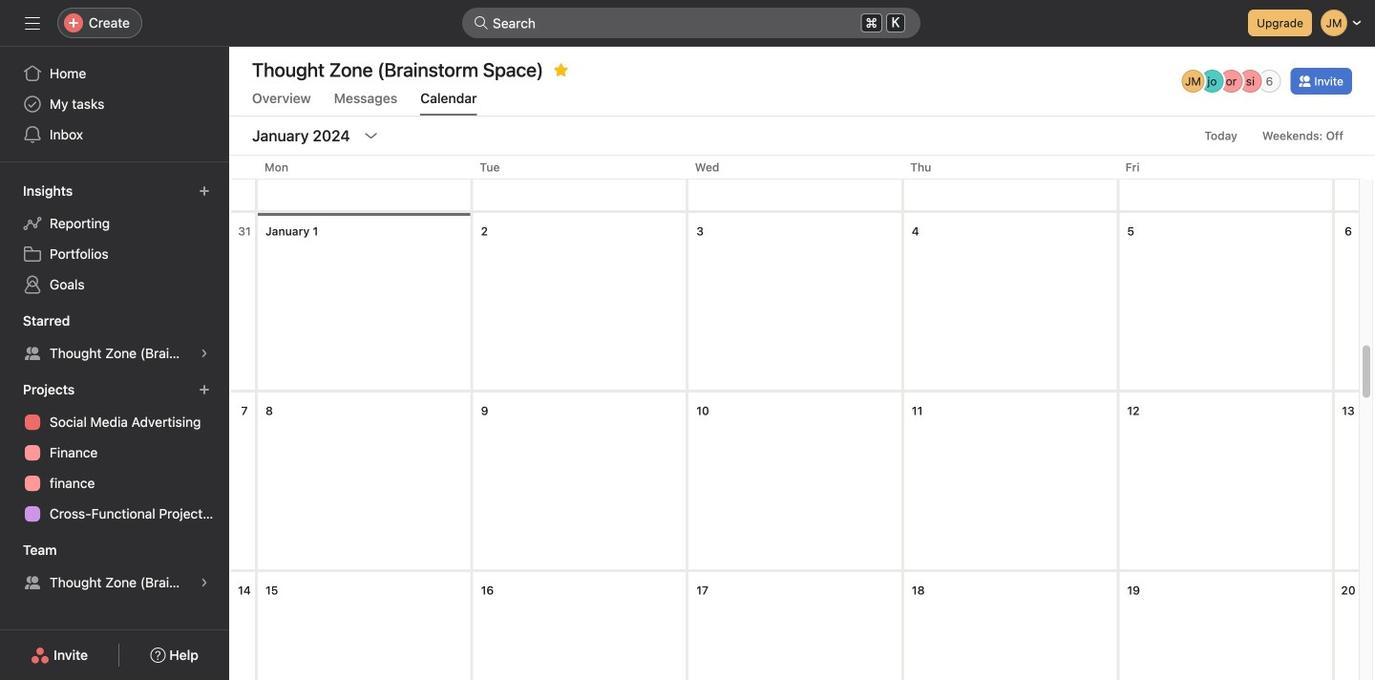 Task type: vqa. For each thing, say whether or not it's contained in the screenshot.
field
yes



Task type: locate. For each thing, give the bounding box(es) containing it.
Search tasks, projects, and more text field
[[462, 8, 921, 38]]

pick month image
[[364, 128, 379, 143]]

2 see details, thought zone (brainstorm space) image from the top
[[199, 577, 210, 589]]

0 vertical spatial see details, thought zone (brainstorm space) image
[[199, 348, 210, 359]]

see details, thought zone (brainstorm space) image inside 'starred' element
[[199, 348, 210, 359]]

see details, thought zone (brainstorm space) image
[[199, 348, 210, 359], [199, 577, 210, 589]]

1 see details, thought zone (brainstorm space) image from the top
[[199, 348, 210, 359]]

None field
[[462, 8, 921, 38]]

see details, thought zone (brainstorm space) image inside teams element
[[199, 577, 210, 589]]

new insights image
[[199, 185, 210, 197]]

starred element
[[0, 304, 229, 373]]

1 vertical spatial see details, thought zone (brainstorm space) image
[[199, 577, 210, 589]]

remove from starred image
[[553, 62, 569, 77]]



Task type: describe. For each thing, give the bounding box(es) containing it.
see details, thought zone (brainstorm space) image for 'starred' element
[[199, 348, 210, 359]]

prominent image
[[474, 15, 489, 31]]

insights element
[[0, 174, 229, 304]]

teams element
[[0, 533, 229, 602]]

hide sidebar image
[[25, 15, 40, 31]]

projects element
[[0, 373, 229, 533]]

see details, thought zone (brainstorm space) image for teams element
[[199, 577, 210, 589]]

global element
[[0, 47, 229, 161]]

new project or portfolio image
[[199, 384, 210, 396]]



